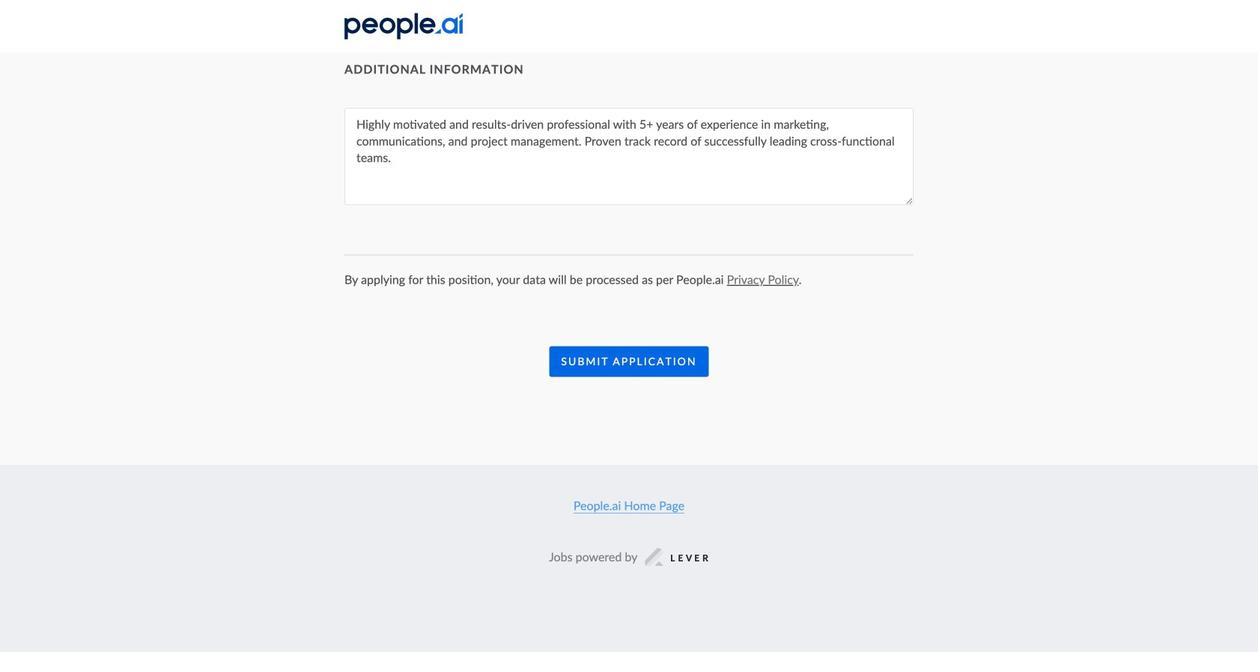 Task type: describe. For each thing, give the bounding box(es) containing it.
lever logo image
[[645, 548, 709, 566]]



Task type: vqa. For each thing, say whether or not it's contained in the screenshot.
People.ai logo
yes



Task type: locate. For each thing, give the bounding box(es) containing it.
people.ai logo image
[[345, 13, 463, 39]]

Add a cover letter or anything else you want to share. text field
[[345, 108, 914, 205]]



